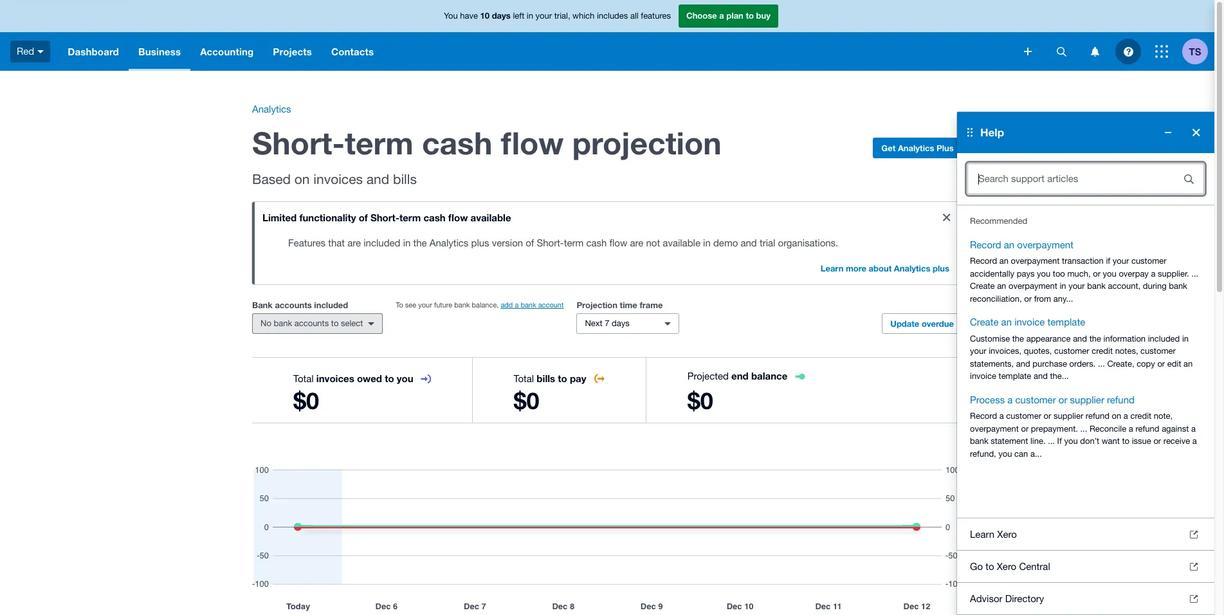 Task type: describe. For each thing, give the bounding box(es) containing it.
no
[[261, 319, 272, 328]]

create,
[[1108, 359, 1135, 368]]

customise
[[971, 334, 1011, 343]]

projection time frame
[[577, 300, 663, 310]]

pays
[[1017, 269, 1035, 278]]

the...
[[1051, 371, 1069, 381]]

2 horizontal spatial flow
[[610, 238, 628, 248]]

a...
[[1031, 449, 1043, 459]]

account,
[[1109, 281, 1141, 291]]

don't
[[1081, 436, 1100, 446]]

limited
[[263, 212, 297, 223]]

bank inside process a customer or supplier refund record a customer or supplier refund on a credit note, overpayment or prepayment. ... reconcile a refund against a bank statement line. ... if you don't want to issue or receive a refund, you can a...
[[971, 436, 989, 446]]

2 horizontal spatial short-
[[537, 238, 564, 248]]

learn more about analytics plus
[[821, 263, 950, 274]]

recommended
[[971, 216, 1028, 226]]

update
[[891, 319, 920, 329]]

receive
[[1164, 436, 1191, 446]]

learn xero
[[971, 529, 1017, 540]]

a right 'receive'
[[1193, 436, 1198, 446]]

... up don't
[[1081, 424, 1088, 433]]

prepayment.
[[1032, 424, 1079, 433]]

and down quotes,
[[1017, 359, 1031, 368]]

1 horizontal spatial of
[[526, 238, 534, 248]]

an up "customise"
[[1002, 317, 1012, 328]]

reconcile
[[1090, 424, 1127, 433]]

features
[[288, 238, 326, 248]]

you right if
[[1065, 436, 1078, 446]]

customer inside record an overpayment record an overpayment transaction if your customer accidentally pays you too much, or you overpay a supplier. ... create an overpayment in your bank account, during bank reconciliation, or from any...
[[1132, 256, 1167, 266]]

refund,
[[971, 449, 997, 459]]

your down much,
[[1069, 281, 1086, 291]]

features
[[641, 11, 671, 21]]

balance
[[752, 370, 788, 382]]

based on invoices and bills
[[252, 171, 417, 187]]

accounts inside popup button
[[295, 319, 329, 328]]

your inside create an invoice template customise the appearance and the information included in your invoices, quotes, customer credit notes, customer statements, and purchase orders. ... create, copy or edit an invoice template and the...
[[971, 346, 987, 356]]

collapse help menu image
[[1156, 120, 1182, 145]]

directory
[[1006, 593, 1045, 604]]

or right issue
[[1154, 436, 1162, 446]]

0 vertical spatial cash
[[422, 124, 493, 161]]

total bills to pay $0
[[514, 373, 587, 415]]

1 vertical spatial invoice
[[971, 371, 997, 381]]

against
[[1162, 424, 1190, 433]]

bank accounts included
[[252, 300, 348, 310]]

in left demo
[[704, 238, 711, 248]]

2 vertical spatial cash
[[587, 238, 607, 248]]

process
[[971, 394, 1005, 405]]

contacts button
[[322, 32, 384, 71]]

included inside create an invoice template customise the appearance and the information included in your invoices, quotes, customer credit notes, customer statements, and purchase orders. ... create, copy or edit an invoice template and the...
[[1149, 334, 1181, 343]]

a right process
[[1008, 394, 1013, 405]]

in down limited functionality of short-term cash flow available
[[403, 238, 411, 248]]

process a customer or supplier refund link
[[971, 393, 1135, 407]]

0 vertical spatial term
[[345, 124, 414, 161]]

learn more about analytics plus link
[[813, 259, 958, 279]]

1 vertical spatial template
[[999, 371, 1032, 381]]

demo
[[714, 238, 738, 248]]

which
[[573, 11, 595, 21]]

update overdue button
[[883, 313, 963, 334]]

you inside total invoices owed to you $0
[[397, 373, 414, 384]]

overpayment up too
[[1018, 239, 1074, 250]]

time
[[620, 300, 638, 310]]

trial
[[760, 238, 776, 248]]

total for $0
[[514, 373, 534, 384]]

a up issue
[[1129, 424, 1134, 433]]

a left plan
[[720, 10, 725, 21]]

1 record from the top
[[971, 239, 1002, 250]]

from
[[1035, 294, 1052, 303]]

trial,
[[555, 11, 571, 21]]

more
[[846, 263, 867, 274]]

customer up orders.
[[1055, 346, 1090, 356]]

total for you
[[293, 373, 314, 384]]

ts button
[[1183, 32, 1215, 71]]

the for customise
[[1013, 334, 1025, 343]]

go to xero central
[[971, 561, 1051, 572]]

create an invoice template link
[[971, 315, 1086, 330]]

1 vertical spatial short-
[[371, 212, 400, 223]]

balance,
[[472, 301, 499, 309]]

7
[[605, 319, 610, 328]]

process a customer or supplier refund record a customer or supplier refund on a credit note, overpayment or prepayment. ... reconcile a refund against a bank statement line. ... if you don't want to issue or receive a refund, you can a...
[[971, 394, 1198, 459]]

central
[[1020, 561, 1051, 572]]

ts
[[1190, 45, 1202, 57]]

0 vertical spatial short-
[[252, 124, 345, 161]]

end
[[732, 370, 749, 382]]

information
[[1104, 334, 1146, 343]]

accounting
[[200, 46, 254, 57]]

the for in
[[414, 238, 427, 248]]

your inside you have 10 days left in your trial, which includes all features
[[536, 11, 552, 21]]

and inside "limited functionality of short-term cash flow available" status
[[741, 238, 757, 248]]

submit search image
[[1177, 166, 1202, 192]]

you down statement on the bottom right of page
[[999, 449, 1013, 459]]

0 horizontal spatial bills
[[393, 171, 417, 187]]

to see your future bank balance, add a bank account
[[396, 301, 564, 309]]

help banner
[[0, 0, 1215, 615]]

2 are from the left
[[630, 238, 644, 248]]

customer down the...
[[1016, 394, 1057, 405]]

invoices inside total invoices owed to you $0
[[317, 373, 354, 384]]

accounting button
[[191, 32, 263, 71]]

overpay
[[1120, 269, 1149, 278]]

record inside process a customer or supplier refund record a customer or supplier refund on a credit note, overpayment or prepayment. ... reconcile a refund against a bank statement line. ... if you don't want to issue or receive a refund, you can a...
[[971, 411, 998, 421]]

... inside record an overpayment record an overpayment transaction if your customer accidentally pays you too much, or you overpay a supplier. ... create an overpayment in your bank account, during bank reconciliation, or from any...
[[1192, 269, 1199, 278]]

... inside create an invoice template customise the appearance and the information included in your invoices, quotes, customer credit notes, customer statements, and purchase orders. ... create, copy or edit an invoice template and the...
[[1099, 359, 1106, 368]]

if
[[1107, 256, 1111, 266]]

projected end balance
[[688, 370, 788, 382]]

or right much,
[[1094, 269, 1101, 278]]

bank right future
[[455, 301, 470, 309]]

or left from
[[1025, 294, 1032, 303]]

external link opens in new tab image for advisor directory
[[1191, 595, 1198, 603]]

1 horizontal spatial plus
[[933, 263, 950, 274]]

plan
[[727, 10, 744, 21]]

projection
[[573, 124, 722, 161]]

overpayment up pays
[[1012, 256, 1060, 266]]

your right see
[[419, 301, 432, 309]]

0 vertical spatial available
[[471, 212, 511, 223]]

a inside record an overpayment record an overpayment transaction if your customer accidentally pays you too much, or you overpay a supplier. ... create an overpayment in your bank account, during bank reconciliation, or from any...
[[1152, 269, 1156, 278]]

credit inside process a customer or supplier refund record a customer or supplier refund on a credit note, overpayment or prepayment. ... reconcile a refund against a bank statement line. ... if you don't want to issue or receive a refund, you can a...
[[1131, 411, 1152, 421]]

1 horizontal spatial svg image
[[1025, 48, 1032, 55]]

days inside popup button
[[612, 319, 630, 328]]

can
[[1015, 449, 1029, 459]]

to left buy
[[746, 10, 754, 21]]

10
[[481, 10, 490, 21]]

version
[[492, 238, 523, 248]]

learn for learn xero
[[971, 529, 995, 540]]

a right "against"
[[1192, 424, 1196, 433]]

projected
[[688, 371, 729, 382]]

bills inside total bills to pay $0
[[537, 373, 556, 384]]

issue
[[1133, 436, 1152, 446]]

add
[[501, 301, 513, 309]]

advisor
[[971, 593, 1003, 604]]

go
[[971, 561, 983, 572]]

dashboard
[[68, 46, 119, 57]]

you
[[444, 11, 458, 21]]

note,
[[1155, 411, 1173, 421]]

frame
[[640, 300, 663, 310]]

buy
[[757, 10, 771, 21]]

2 vertical spatial term
[[564, 238, 584, 248]]

and up orders.
[[1074, 334, 1088, 343]]

projection
[[577, 300, 618, 310]]

statement
[[991, 436, 1029, 446]]

contacts
[[331, 46, 374, 57]]

an down recommended
[[1005, 239, 1015, 250]]

orders.
[[1070, 359, 1096, 368]]

record an overpayment link
[[971, 238, 1074, 252]]

choose
[[687, 10, 717, 21]]

3 $0 from the left
[[688, 387, 714, 415]]

organisations.
[[778, 238, 839, 248]]



Task type: vqa. For each thing, say whether or not it's contained in the screenshot.
... inside the Create an invoice template Customise the appearance and the information included in your invoices, quotes, customer credit notes, customer statements, and purchase orders. ... Create, copy or edit an invoice template and the...
yes



Task type: locate. For each thing, give the bounding box(es) containing it.
0 vertical spatial flow
[[501, 124, 564, 161]]

bank up refund,
[[971, 436, 989, 446]]

0 horizontal spatial invoice
[[971, 371, 997, 381]]

1 horizontal spatial $0
[[514, 387, 540, 415]]

accounts
[[275, 300, 312, 310], [295, 319, 329, 328]]

analytics
[[252, 104, 291, 115], [898, 143, 935, 153], [430, 238, 469, 248], [895, 263, 931, 274]]

1 vertical spatial credit
[[1131, 411, 1152, 421]]

the inside "limited functionality of short-term cash flow available" status
[[414, 238, 427, 248]]

0 vertical spatial xero
[[998, 529, 1017, 540]]

plus left version
[[471, 238, 490, 248]]

customer up overpay
[[1132, 256, 1167, 266]]

svg image inside red popup button
[[37, 50, 44, 53]]

template down 'statements,'
[[999, 371, 1032, 381]]

to right go
[[986, 561, 995, 572]]

1 horizontal spatial template
[[1048, 317, 1086, 328]]

notes,
[[1116, 346, 1139, 356]]

supplier up prepayment.
[[1054, 411, 1084, 421]]

bank
[[252, 300, 273, 310]]

the up invoices, on the bottom
[[1013, 334, 1025, 343]]

record up accidentally
[[971, 256, 998, 266]]

1 horizontal spatial learn
[[971, 529, 995, 540]]

analytics right get
[[898, 143, 935, 153]]

learn for learn more about analytics plus
[[821, 263, 844, 274]]

create down accidentally
[[971, 281, 995, 291]]

you
[[1038, 269, 1051, 278], [1104, 269, 1117, 278], [397, 373, 414, 384], [1065, 436, 1078, 446], [999, 449, 1013, 459]]

you have 10 days left in your trial, which includes all features
[[444, 10, 671, 21]]

not
[[647, 238, 660, 248]]

accidentally
[[971, 269, 1015, 278]]

your right 'if'
[[1113, 256, 1130, 266]]

of right "functionality"
[[359, 212, 368, 223]]

on inside process a customer or supplier refund record a customer or supplier refund on a credit note, overpayment or prepayment. ... reconcile a refund against a bank statement line. ... if you don't want to issue or receive a refund, you can a...
[[1113, 411, 1122, 421]]

bank inside popup button
[[274, 319, 292, 328]]

...
[[1192, 269, 1199, 278], [1099, 359, 1106, 368], [1081, 424, 1088, 433], [1049, 436, 1056, 446]]

learn up go
[[971, 529, 995, 540]]

0 vertical spatial record
[[971, 239, 1002, 250]]

too
[[1054, 269, 1066, 278]]

1 vertical spatial create
[[971, 317, 999, 328]]

0 horizontal spatial flow
[[448, 212, 468, 223]]

1 horizontal spatial bills
[[537, 373, 556, 384]]

you left too
[[1038, 269, 1051, 278]]

1 total from the left
[[293, 373, 314, 384]]

record
[[971, 239, 1002, 250], [971, 256, 998, 266], [971, 411, 998, 421]]

external link opens in new tab image up external link opens in new tab image
[[1191, 531, 1198, 538]]

to inside process a customer or supplier refund record a customer or supplier refund on a credit note, overpayment or prepayment. ... reconcile a refund against a bank statement line. ... if you don't want to issue or receive a refund, you can a...
[[1123, 436, 1130, 446]]

1 horizontal spatial invoice
[[1015, 317, 1046, 328]]

to
[[396, 301, 403, 309]]

to left pay
[[558, 373, 568, 384]]

help group
[[958, 112, 1215, 615]]

1 vertical spatial learn
[[971, 529, 995, 540]]

0 horizontal spatial short-
[[252, 124, 345, 161]]

total down no bank accounts to select
[[293, 373, 314, 384]]

next 7 days
[[585, 319, 630, 328]]

in right left
[[527, 11, 534, 21]]

1 vertical spatial included
[[314, 300, 348, 310]]

or down the...
[[1059, 394, 1068, 405]]

learn inside help group
[[971, 529, 995, 540]]

available right not
[[663, 238, 701, 248]]

advisor directory
[[971, 593, 1045, 604]]

red button
[[0, 32, 58, 71]]

copy
[[1137, 359, 1156, 368]]

refund
[[1108, 394, 1135, 405], [1086, 411, 1110, 421], [1136, 424, 1160, 433]]

total inside total invoices owed to you $0
[[293, 373, 314, 384]]

2 vertical spatial short-
[[537, 238, 564, 248]]

0 vertical spatial accounts
[[275, 300, 312, 310]]

an
[[1005, 239, 1015, 250], [1000, 256, 1009, 266], [998, 281, 1007, 291], [1002, 317, 1012, 328], [1184, 359, 1193, 368]]

a up reconcile
[[1124, 411, 1129, 421]]

are right that
[[348, 238, 361, 248]]

1 vertical spatial bills
[[537, 373, 556, 384]]

bills left pay
[[537, 373, 556, 384]]

bank right no
[[274, 319, 292, 328]]

2 record from the top
[[971, 256, 998, 266]]

to left the select
[[331, 319, 339, 328]]

0 vertical spatial invoices
[[314, 171, 363, 187]]

1 vertical spatial on
[[1113, 411, 1122, 421]]

your down "customise"
[[971, 346, 987, 356]]

or up statement on the bottom right of page
[[1022, 424, 1029, 433]]

xero
[[998, 529, 1017, 540], [997, 561, 1017, 572]]

1 horizontal spatial credit
[[1131, 411, 1152, 421]]

1 horizontal spatial days
[[612, 319, 630, 328]]

1 vertical spatial days
[[612, 319, 630, 328]]

plus down close icon
[[933, 263, 950, 274]]

or inside create an invoice template customise the appearance and the information included in your invoices, quotes, customer credit notes, customer statements, and purchase orders. ... create, copy or edit an invoice template and the...
[[1158, 359, 1166, 368]]

0 vertical spatial of
[[359, 212, 368, 223]]

onboarding help options for new xero users group
[[958, 615, 1215, 615]]

1 horizontal spatial available
[[663, 238, 701, 248]]

2 horizontal spatial $0
[[688, 387, 714, 415]]

2 total from the left
[[514, 373, 534, 384]]

short- right "functionality"
[[371, 212, 400, 223]]

0 horizontal spatial are
[[348, 238, 361, 248]]

recommended element
[[971, 238, 1202, 460]]

customer up copy
[[1141, 346, 1176, 356]]

1 vertical spatial flow
[[448, 212, 468, 223]]

available
[[471, 212, 511, 223], [663, 238, 701, 248]]

days right 7
[[612, 319, 630, 328]]

limited functionality of short-term cash flow available
[[263, 212, 511, 223]]

0 vertical spatial plus
[[471, 238, 490, 248]]

1 create from the top
[[971, 281, 995, 291]]

1 horizontal spatial total
[[514, 373, 534, 384]]

xero left central
[[997, 561, 1017, 572]]

0 horizontal spatial available
[[471, 212, 511, 223]]

learn left more
[[821, 263, 844, 274]]

bank right add on the left
[[521, 301, 537, 309]]

the up orders.
[[1090, 334, 1102, 343]]

0 horizontal spatial $0
[[293, 387, 319, 415]]

0 horizontal spatial plus
[[471, 238, 490, 248]]

on up reconcile
[[1113, 411, 1122, 421]]

1 horizontal spatial the
[[1013, 334, 1025, 343]]

$0 inside total bills to pay $0
[[514, 387, 540, 415]]

1 vertical spatial refund
[[1086, 411, 1110, 421]]

external link opens in new tab image for learn xero
[[1191, 531, 1198, 538]]

create up "customise"
[[971, 317, 999, 328]]

analytics right about in the right of the page
[[895, 263, 931, 274]]

invoice down 'statements,'
[[971, 371, 997, 381]]

to inside total bills to pay $0
[[558, 373, 568, 384]]

of right version
[[526, 238, 534, 248]]

... left if
[[1049, 436, 1056, 446]]

days right 10
[[492, 10, 511, 21]]

record down process
[[971, 411, 998, 421]]

0 vertical spatial days
[[492, 10, 511, 21]]

dashboard link
[[58, 32, 129, 71]]

2 horizontal spatial the
[[1090, 334, 1102, 343]]

select
[[341, 319, 363, 328]]

available up version
[[471, 212, 511, 223]]

to right want
[[1123, 436, 1130, 446]]

pay
[[570, 373, 587, 384]]

0 vertical spatial included
[[364, 238, 401, 248]]

transaction
[[1063, 256, 1104, 266]]

update overdue
[[891, 319, 955, 329]]

svg image
[[1025, 48, 1032, 55], [37, 50, 44, 53]]

in inside record an overpayment record an overpayment transaction if your customer accidentally pays you too much, or you overpay a supplier. ... create an overpayment in your bank account, during bank reconciliation, or from any...
[[1060, 281, 1067, 291]]

invoices,
[[989, 346, 1022, 356]]

1 vertical spatial of
[[526, 238, 534, 248]]

based
[[252, 171, 291, 187]]

record an overpayment record an overpayment transaction if your customer accidentally pays you too much, or you overpay a supplier. ... create an overpayment in your bank account, during bank reconciliation, or from any...
[[971, 239, 1199, 303]]

1 vertical spatial external link opens in new tab image
[[1191, 595, 1198, 603]]

an right edit
[[1184, 359, 1193, 368]]

0 horizontal spatial learn
[[821, 263, 844, 274]]

credit
[[1092, 346, 1113, 356], [1131, 411, 1152, 421]]

... right supplier.
[[1192, 269, 1199, 278]]

2 vertical spatial included
[[1149, 334, 1181, 343]]

1 vertical spatial cash
[[424, 212, 446, 223]]

1 vertical spatial xero
[[997, 561, 1017, 572]]

0 vertical spatial bills
[[393, 171, 417, 187]]

2 vertical spatial refund
[[1136, 424, 1160, 433]]

want
[[1102, 436, 1120, 446]]

2 $0 from the left
[[514, 387, 540, 415]]

overpayment inside process a customer or supplier refund record a customer or supplier refund on a credit note, overpayment or prepayment. ... reconcile a refund against a bank statement line. ... if you don't want to issue or receive a refund, you can a...
[[971, 424, 1019, 433]]

1 vertical spatial accounts
[[295, 319, 329, 328]]

projects button
[[263, 32, 322, 71]]

1 are from the left
[[348, 238, 361, 248]]

0 vertical spatial external link opens in new tab image
[[1191, 531, 1198, 538]]

have
[[460, 11, 478, 21]]

business
[[138, 46, 181, 57]]

during
[[1144, 281, 1167, 291]]

plus
[[937, 143, 954, 153]]

2 vertical spatial record
[[971, 411, 998, 421]]

features that are included in the analytics plus version of short-term cash flow are not available in demo and trial organisations.
[[288, 238, 839, 248]]

2 vertical spatial flow
[[610, 238, 628, 248]]

to inside total invoices owed to you $0
[[385, 373, 394, 384]]

you can click and drag the help menu image
[[968, 128, 973, 137]]

0 horizontal spatial included
[[314, 300, 348, 310]]

short- right version
[[537, 238, 564, 248]]

svg image
[[1156, 45, 1169, 58], [1057, 47, 1067, 56], [1091, 47, 1100, 56], [1124, 47, 1134, 56]]

business button
[[129, 32, 191, 71]]

invoice up appearance
[[1015, 317, 1046, 328]]

left
[[513, 11, 525, 21]]

line.
[[1031, 436, 1046, 446]]

an up accidentally
[[1000, 256, 1009, 266]]

xero up the go to xero central
[[998, 529, 1017, 540]]

0 vertical spatial invoice
[[1015, 317, 1046, 328]]

external link opens in new tab image
[[1191, 563, 1198, 571]]

you down 'if'
[[1104, 269, 1117, 278]]

1 external link opens in new tab image from the top
[[1191, 531, 1198, 538]]

red
[[17, 46, 34, 56]]

a right add on the left
[[515, 301, 519, 309]]

the down limited functionality of short-term cash flow available
[[414, 238, 427, 248]]

next
[[585, 319, 603, 328]]

analytics left version
[[430, 238, 469, 248]]

0 horizontal spatial credit
[[1092, 346, 1113, 356]]

appearance
[[1027, 334, 1071, 343]]

overdue
[[922, 319, 955, 329]]

about
[[869, 263, 892, 274]]

term
[[345, 124, 414, 161], [400, 212, 421, 223], [564, 238, 584, 248]]

total invoices owed to you $0
[[293, 373, 414, 415]]

1 horizontal spatial are
[[630, 238, 644, 248]]

to inside popup button
[[331, 319, 339, 328]]

total left pay
[[514, 373, 534, 384]]

template
[[1048, 317, 1086, 328], [999, 371, 1032, 381]]

1 horizontal spatial short-
[[371, 212, 400, 223]]

an up reconciliation,
[[998, 281, 1007, 291]]

next 7 days button
[[577, 313, 680, 334]]

get
[[882, 143, 896, 153]]

accounts up no bank accounts to select
[[275, 300, 312, 310]]

learn inside "limited functionality of short-term cash flow available" status
[[821, 263, 844, 274]]

close help menu image
[[1184, 120, 1210, 145]]

a
[[720, 10, 725, 21], [1152, 269, 1156, 278], [515, 301, 519, 309], [1008, 394, 1013, 405], [1000, 411, 1005, 421], [1124, 411, 1129, 421], [1129, 424, 1134, 433], [1192, 424, 1196, 433], [1193, 436, 1198, 446]]

0 vertical spatial refund
[[1108, 394, 1135, 405]]

Search support articles field
[[969, 167, 1169, 191]]

2 horizontal spatial included
[[1149, 334, 1181, 343]]

$0 inside total invoices owed to you $0
[[293, 387, 319, 415]]

0 horizontal spatial template
[[999, 371, 1032, 381]]

1 vertical spatial term
[[400, 212, 421, 223]]

are left not
[[630, 238, 644, 248]]

analytics inside button
[[898, 143, 935, 153]]

external link opens in new tab image down external link opens in new tab image
[[1191, 595, 1198, 603]]

your left trial,
[[536, 11, 552, 21]]

overpayment
[[1018, 239, 1074, 250], [1012, 256, 1060, 266], [1009, 281, 1058, 291], [971, 424, 1019, 433]]

bank down supplier.
[[1170, 281, 1188, 291]]

1 vertical spatial invoices
[[317, 373, 354, 384]]

external link opens in new tab image
[[1191, 531, 1198, 538], [1191, 595, 1198, 603]]

purchase
[[1033, 359, 1068, 368]]

you right the owed
[[397, 373, 414, 384]]

owed
[[357, 373, 382, 384]]

much,
[[1068, 269, 1091, 278]]

create inside create an invoice template customise the appearance and the information included in your invoices, quotes, customer credit notes, customer statements, and purchase orders. ... create, copy or edit an invoice template and the...
[[971, 317, 999, 328]]

of
[[359, 212, 368, 223], [526, 238, 534, 248]]

cash
[[422, 124, 493, 161], [424, 212, 446, 223], [587, 238, 607, 248]]

bank down much,
[[1088, 281, 1106, 291]]

3 record from the top
[[971, 411, 998, 421]]

1 vertical spatial record
[[971, 256, 998, 266]]

0 horizontal spatial days
[[492, 10, 511, 21]]

and
[[367, 171, 389, 187], [741, 238, 757, 248], [1074, 334, 1088, 343], [1017, 359, 1031, 368], [1034, 371, 1048, 381]]

2 external link opens in new tab image from the top
[[1191, 595, 1198, 603]]

0 horizontal spatial of
[[359, 212, 368, 223]]

close image
[[935, 205, 960, 230]]

included inside "limited functionality of short-term cash flow available" status
[[364, 238, 401, 248]]

includes
[[597, 11, 628, 21]]

0 vertical spatial create
[[971, 281, 995, 291]]

1 horizontal spatial flow
[[501, 124, 564, 161]]

credit up create,
[[1092, 346, 1113, 356]]

analytics link
[[252, 104, 291, 115]]

1 vertical spatial supplier
[[1054, 411, 1084, 421]]

0 vertical spatial template
[[1048, 317, 1086, 328]]

short-term cash flow projection
[[252, 124, 722, 161]]

invoices left the owed
[[317, 373, 354, 384]]

0 horizontal spatial svg image
[[37, 50, 44, 53]]

and left trial
[[741, 238, 757, 248]]

invoices
[[314, 171, 363, 187], [317, 373, 354, 384]]

if
[[1058, 436, 1063, 446]]

your
[[536, 11, 552, 21], [1113, 256, 1130, 266], [1069, 281, 1086, 291], [419, 301, 432, 309], [971, 346, 987, 356]]

in inside create an invoice template customise the appearance and the information included in your invoices, quotes, customer credit notes, customer statements, and purchase orders. ... create, copy or edit an invoice template and the...
[[1183, 334, 1189, 343]]

days inside help 'banner'
[[492, 10, 511, 21]]

learn
[[821, 263, 844, 274], [971, 529, 995, 540]]

1 $0 from the left
[[293, 387, 319, 415]]

total inside total bills to pay $0
[[514, 373, 534, 384]]

and down purchase
[[1034, 371, 1048, 381]]

credit inside create an invoice template customise the appearance and the information included in your invoices, quotes, customer credit notes, customer statements, and purchase orders. ... create, copy or edit an invoice template and the...
[[1092, 346, 1113, 356]]

create inside record an overpayment record an overpayment transaction if your customer accidentally pays you too much, or you overpay a supplier. ... create an overpayment in your bank account, during bank reconciliation, or from any...
[[971, 281, 995, 291]]

a down process
[[1000, 411, 1005, 421]]

included down limited functionality of short-term cash flow available
[[364, 238, 401, 248]]

1 horizontal spatial on
[[1113, 411, 1122, 421]]

overpayment up statement on the bottom right of page
[[971, 424, 1019, 433]]

0 vertical spatial credit
[[1092, 346, 1113, 356]]

to
[[746, 10, 754, 21], [331, 319, 339, 328], [385, 373, 394, 384], [558, 373, 568, 384], [1123, 436, 1130, 446], [986, 561, 995, 572]]

credit left 'note,'
[[1131, 411, 1152, 421]]

included
[[364, 238, 401, 248], [314, 300, 348, 310], [1149, 334, 1181, 343]]

0 vertical spatial supplier
[[1071, 394, 1105, 405]]

in inside you have 10 days left in your trial, which includes all features
[[527, 11, 534, 21]]

2 create from the top
[[971, 317, 999, 328]]

customer up line.
[[1007, 411, 1042, 421]]

all
[[631, 11, 639, 21]]

supplier up reconcile
[[1071, 394, 1105, 405]]

choose a plan to buy
[[687, 10, 771, 21]]

0 horizontal spatial on
[[295, 171, 310, 187]]

0 vertical spatial on
[[295, 171, 310, 187]]

and up limited functionality of short-term cash flow available
[[367, 171, 389, 187]]

add a bank account link
[[501, 301, 564, 309]]

or up prepayment.
[[1044, 411, 1052, 421]]

overpayment down pays
[[1009, 281, 1058, 291]]

on right based
[[295, 171, 310, 187]]

limited functionality of short-term cash flow available status
[[252, 202, 963, 284]]

get analytics plus button
[[874, 138, 963, 158]]

1 vertical spatial available
[[663, 238, 701, 248]]

1 vertical spatial plus
[[933, 263, 950, 274]]

0 vertical spatial learn
[[821, 263, 844, 274]]

included up edit
[[1149, 334, 1181, 343]]

0 horizontal spatial the
[[414, 238, 427, 248]]

1 horizontal spatial included
[[364, 238, 401, 248]]

on
[[295, 171, 310, 187], [1113, 411, 1122, 421]]

analytics down "projects" 'dropdown button'
[[252, 104, 291, 115]]

0 horizontal spatial total
[[293, 373, 314, 384]]

account
[[539, 301, 564, 309]]



